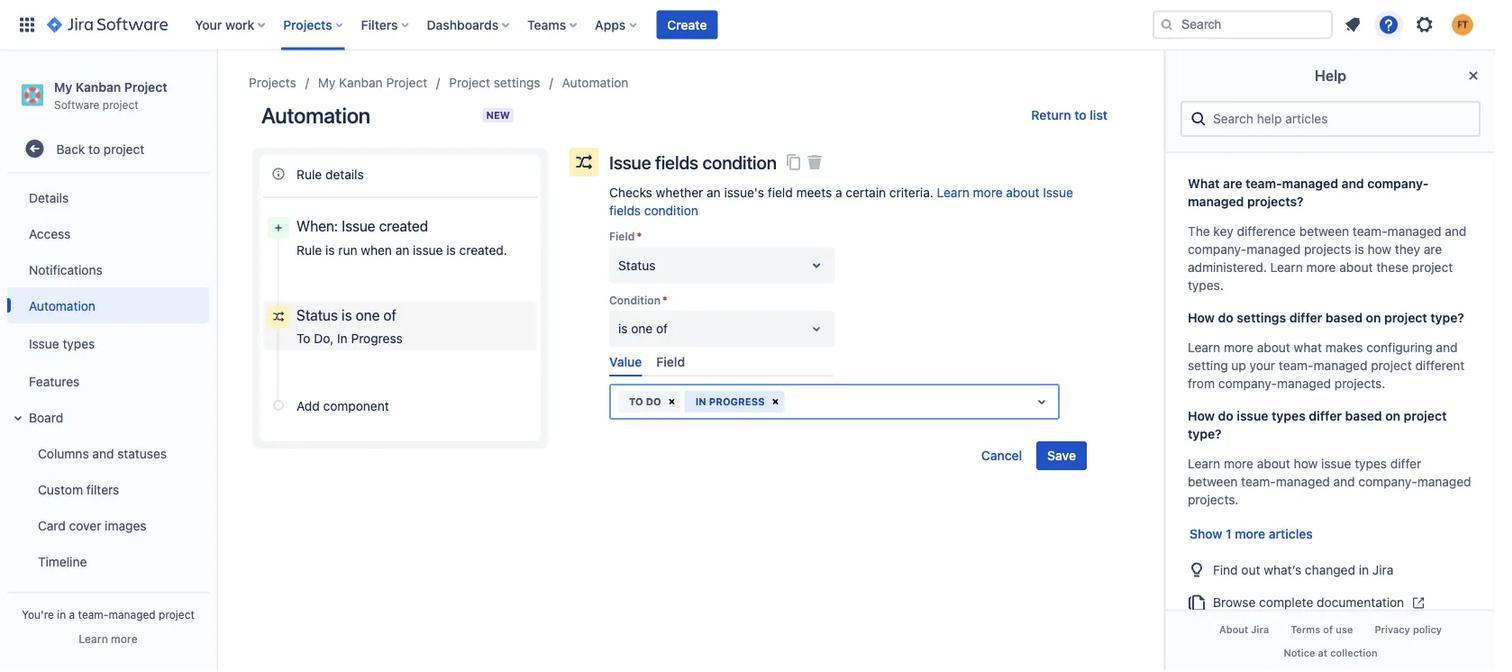 Task type: describe. For each thing, give the bounding box(es) containing it.
project down timeline link
[[159, 609, 195, 621]]

teams button
[[522, 10, 584, 39]]

my for my kanban project
[[318, 75, 336, 90]]

projects
[[1305, 242, 1352, 257]]

access
[[29, 226, 71, 241]]

images
[[105, 518, 147, 533]]

do for settings
[[1219, 311, 1234, 325]]

company- inside 'the key difference between team-managed and company-managed projects is how they are administered. learn more about these project types.'
[[1188, 242, 1247, 257]]

projects for projects dropdown button
[[283, 17, 332, 32]]

find out what's changed in jira
[[1214, 562, 1394, 577]]

types.
[[1188, 278, 1224, 293]]

from
[[1188, 376, 1215, 391]]

details
[[29, 190, 69, 205]]

is down condition
[[619, 321, 628, 336]]

issue up checks
[[610, 151, 651, 173]]

how inside learn more about how issue types differ between team-managed and company-managed projects.
[[1294, 457, 1318, 472]]

value
[[610, 354, 642, 369]]

is inside status is one of to do, in progress
[[342, 307, 352, 324]]

board button
[[7, 400, 209, 436]]

what
[[1188, 176, 1220, 191]]

0 vertical spatial differ
[[1290, 311, 1323, 325]]

what
[[1294, 340, 1323, 355]]

project for my kanban project
[[386, 75, 428, 90]]

field *
[[610, 230, 642, 243]]

0 horizontal spatial types
[[63, 336, 95, 351]]

toolchain link
[[7, 580, 209, 616]]

complete
[[1260, 595, 1314, 610]]

toolchain
[[29, 590, 84, 605]]

primary element
[[11, 0, 1153, 50]]

filters
[[86, 482, 119, 497]]

projects. inside learn more about how issue types differ between team-managed and company-managed projects.
[[1188, 493, 1239, 508]]

issue fields condition
[[610, 151, 777, 173]]

run
[[338, 243, 358, 257]]

learn for issue
[[937, 185, 970, 200]]

custom filters
[[38, 482, 119, 497]]

tab list containing value
[[602, 347, 841, 377]]

timeline link
[[18, 544, 209, 580]]

terms of use
[[1291, 625, 1354, 636]]

difference
[[1237, 224, 1297, 239]]

jira inside the find out what's changed in jira link
[[1373, 562, 1394, 577]]

teams
[[528, 17, 566, 32]]

rule details
[[297, 167, 364, 181]]

team- inside learn more about what makes configuring and setting up your team-managed project different from company-managed projects.
[[1279, 358, 1314, 373]]

and inside 'the key difference between team-managed and company-managed projects is how they are administered. learn more about these project types.'
[[1446, 224, 1467, 239]]

what are team-managed and company- managed projects?
[[1188, 176, 1429, 209]]

of inside status is one of to do, in progress
[[384, 307, 397, 324]]

1 horizontal spatial settings
[[1237, 311, 1287, 325]]

are inside 'the key difference between team-managed and company-managed projects is how they are administered. learn more about these project types.'
[[1424, 242, 1443, 257]]

projects link
[[249, 72, 296, 94]]

kanban for my kanban project software project
[[76, 79, 121, 94]]

whether
[[656, 185, 704, 200]]

about
[[1220, 625, 1249, 636]]

columns
[[38, 446, 89, 461]]

add component
[[297, 398, 389, 413]]

differ inside learn more about how issue types differ between team-managed and company-managed projects.
[[1391, 457, 1422, 472]]

1
[[1226, 527, 1232, 542]]

return to list
[[1032, 108, 1108, 123]]

about inside 'the key difference between team-managed and company-managed projects is how they are administered. learn more about these project types.'
[[1340, 260, 1374, 275]]

when
[[361, 243, 392, 257]]

configuring
[[1367, 340, 1433, 355]]

field for field
[[657, 354, 685, 369]]

my for my kanban project software project
[[54, 79, 72, 94]]

team- up learn more button
[[78, 609, 109, 621]]

* for status
[[637, 230, 642, 243]]

component
[[323, 398, 389, 413]]

between inside 'the key difference between team-managed and company-managed projects is how they are administered. learn more about these project types.'
[[1300, 224, 1350, 239]]

more for learn more about what makes configuring and setting up your team-managed project different from company-managed projects.
[[1224, 340, 1254, 355]]

learn more about issue fields condition link
[[610, 185, 1074, 218]]

filters button
[[356, 10, 416, 39]]

projects button
[[278, 10, 350, 39]]

1 vertical spatial progress
[[709, 396, 765, 408]]

* for is one of
[[663, 294, 668, 307]]

more right the 1
[[1235, 527, 1266, 542]]

differ inside the how do issue types differ based on project type?
[[1309, 409, 1343, 424]]

browse complete documentation link
[[1181, 586, 1481, 621]]

policy
[[1414, 625, 1443, 636]]

save
[[1048, 449, 1077, 464]]

clear image
[[665, 395, 680, 410]]

card cover images link
[[18, 508, 209, 544]]

notifications image
[[1343, 14, 1364, 36]]

when: issue created rule is run when an issue is created.
[[297, 218, 507, 257]]

details link
[[7, 180, 209, 216]]

kanban for my kanban project
[[339, 75, 383, 90]]

projects?
[[1248, 194, 1304, 209]]

learn for what
[[1188, 340, 1221, 355]]

1 vertical spatial a
[[69, 609, 75, 621]]

open image for status
[[806, 255, 828, 276]]

how do issue types differ based on project type?
[[1188, 409, 1447, 442]]

learn inside 'the key difference between team-managed and company-managed projects is how they are administered. learn more about these project types.'
[[1271, 260, 1304, 275]]

project for my kanban project software project
[[124, 79, 167, 94]]

0 vertical spatial on
[[1367, 311, 1382, 325]]

how for how do issue types differ based on project type?
[[1188, 409, 1215, 424]]

you're in a team-managed project
[[22, 609, 195, 621]]

browse complete documentation
[[1214, 595, 1405, 610]]

back to project
[[56, 141, 145, 156]]

settings image
[[1415, 14, 1436, 36]]

projects for projects "link" in the top left of the page
[[249, 75, 296, 90]]

and inside "what are team-managed and company- managed projects?"
[[1342, 176, 1365, 191]]

banner containing your work
[[0, 0, 1496, 50]]

is inside 'the key difference between team-managed and company-managed projects is how they are administered. learn more about these project types.'
[[1355, 242, 1365, 257]]

notice at collection link
[[1273, 642, 1389, 665]]

search image
[[1160, 18, 1175, 32]]

what's
[[1264, 562, 1302, 577]]

return to list button
[[1021, 101, 1119, 130]]

2 horizontal spatial of
[[1324, 625, 1334, 636]]

delete image
[[804, 151, 826, 173]]

your
[[195, 17, 222, 32]]

more for learn more
[[111, 633, 138, 646]]

condition
[[610, 294, 661, 307]]

to for list
[[1075, 108, 1087, 123]]

access link
[[7, 216, 209, 252]]

company- inside learn more about what makes configuring and setting up your team-managed project different from company-managed projects.
[[1219, 376, 1278, 391]]

apps
[[595, 17, 626, 32]]

project inside 'the key difference between team-managed and company-managed projects is how they are administered. learn more about these project types.'
[[1413, 260, 1454, 275]]

condition inside learn more about issue fields condition
[[645, 203, 699, 218]]

about for what
[[1258, 340, 1291, 355]]

board
[[29, 410, 63, 425]]

dashboards button
[[422, 10, 517, 39]]

created.
[[459, 243, 507, 257]]

do
[[646, 396, 662, 408]]

privacy
[[1375, 625, 1411, 636]]

criteria.
[[890, 185, 934, 200]]

2 horizontal spatial project
[[449, 75, 490, 90]]

1 horizontal spatial of
[[656, 321, 668, 336]]

learn more about how issue types differ between team-managed and company-managed projects.
[[1188, 457, 1472, 508]]

up
[[1232, 358, 1247, 373]]

rule details button
[[263, 159, 537, 189]]

0 vertical spatial in
[[1359, 562, 1370, 577]]

progress inside status is one of to do, in progress
[[351, 331, 403, 346]]

my kanban project software project
[[54, 79, 167, 111]]

browse
[[1214, 595, 1256, 610]]

to inside status is one of to do, in progress
[[297, 331, 311, 346]]

return
[[1032, 108, 1072, 123]]

appswitcher icon image
[[16, 14, 38, 36]]

about jira button
[[1209, 619, 1280, 642]]

filters
[[361, 17, 398, 32]]

notifications
[[29, 262, 102, 277]]

setting
[[1188, 358, 1229, 373]]

documentation
[[1317, 595, 1405, 610]]

features
[[29, 374, 80, 389]]

more inside 'the key difference between team-managed and company-managed projects is how they are administered. learn more about these project types.'
[[1307, 260, 1337, 275]]

team- inside learn more about how issue types differ between team-managed and company-managed projects.
[[1242, 475, 1277, 490]]

and inside learn more about what makes configuring and setting up your team-managed project different from company-managed projects.
[[1437, 340, 1458, 355]]

checks whether an issue's field meets a certain criteria.
[[610, 185, 934, 200]]

project inside learn more about what makes configuring and setting up your team-managed project different from company-managed projects.
[[1372, 358, 1413, 373]]

between inside learn more about how issue types differ between team-managed and company-managed projects.
[[1188, 475, 1238, 490]]

different
[[1416, 358, 1465, 373]]

you're
[[22, 609, 54, 621]]

cancel button
[[971, 442, 1033, 471]]

duplicate image
[[782, 151, 804, 173]]

details
[[326, 167, 364, 181]]

company- inside "what are team-managed and company- managed projects?"
[[1368, 176, 1429, 191]]

types inside learn more about how issue types differ between team-managed and company-managed projects.
[[1355, 457, 1388, 472]]



Task type: vqa. For each thing, say whether or not it's contained in the screenshot.
KAN board
no



Task type: locate. For each thing, give the bounding box(es) containing it.
issue down your
[[1237, 409, 1269, 424]]

learn more button
[[79, 632, 138, 646]]

in down toolchain
[[57, 609, 66, 621]]

1 vertical spatial issue
[[1237, 409, 1269, 424]]

about up your
[[1258, 340, 1291, 355]]

1 vertical spatial in
[[57, 609, 66, 621]]

team- down the what
[[1279, 358, 1314, 373]]

are
[[1224, 176, 1243, 191], [1424, 242, 1443, 257]]

1 horizontal spatial project
[[386, 75, 428, 90]]

0 horizontal spatial type?
[[1188, 427, 1222, 442]]

in progress
[[696, 396, 765, 408]]

the key difference between team-managed and company-managed projects is how they are administered. learn more about these project types.
[[1188, 224, 1467, 293]]

2 how from the top
[[1188, 409, 1215, 424]]

new
[[486, 109, 510, 121]]

types up features
[[63, 336, 95, 351]]

meets
[[797, 185, 832, 200]]

rule
[[297, 167, 322, 181], [297, 243, 322, 257]]

key
[[1214, 224, 1234, 239]]

field
[[768, 185, 793, 200]]

do down up at the bottom of the page
[[1219, 409, 1234, 424]]

custom filters link
[[18, 472, 209, 508]]

issue inside the how do issue types differ based on project type?
[[1237, 409, 1269, 424]]

1 horizontal spatial field
[[657, 354, 685, 369]]

1 do from the top
[[1219, 311, 1234, 325]]

0 horizontal spatial in
[[57, 609, 66, 621]]

based down learn more about what makes configuring and setting up your team-managed project different from company-managed projects.
[[1346, 409, 1383, 424]]

progress left clear icon
[[709, 396, 765, 408]]

issue down the created
[[413, 243, 443, 257]]

project down configuring
[[1372, 358, 1413, 373]]

0 horizontal spatial are
[[1224, 176, 1243, 191]]

0 horizontal spatial my
[[54, 79, 72, 94]]

cover
[[69, 518, 101, 533]]

1 horizontal spatial between
[[1300, 224, 1350, 239]]

status down field *
[[619, 258, 656, 273]]

None text field
[[619, 320, 622, 338]]

learn more
[[79, 633, 138, 646]]

projects. up show
[[1188, 493, 1239, 508]]

more down you're in a team-managed project
[[111, 633, 138, 646]]

1 vertical spatial types
[[1272, 409, 1306, 424]]

0 vertical spatial do
[[1219, 311, 1234, 325]]

status for status
[[619, 258, 656, 273]]

statuses
[[117, 446, 167, 461]]

about inside learn more about how issue types differ between team-managed and company-managed projects.
[[1258, 457, 1291, 472]]

projects
[[283, 17, 332, 32], [249, 75, 296, 90]]

my up software
[[54, 79, 72, 94]]

field
[[610, 230, 635, 243], [657, 354, 685, 369]]

1 vertical spatial condition
[[645, 203, 699, 218]]

kanban down filters
[[339, 75, 383, 90]]

project up details 'link'
[[104, 141, 145, 156]]

project inside my kanban project software project
[[103, 98, 139, 111]]

1 vertical spatial do
[[1219, 409, 1234, 424]]

in right do,
[[337, 331, 348, 346]]

about jira
[[1220, 625, 1270, 636]]

more inside learn more about issue fields condition
[[973, 185, 1003, 200]]

0 vertical spatial progress
[[351, 331, 403, 346]]

project inside my kanban project software project
[[124, 79, 167, 94]]

issue inside when: issue created rule is run when an issue is created.
[[342, 218, 376, 235]]

are inside "what are team-managed and company- managed projects?"
[[1224, 176, 1243, 191]]

project
[[103, 98, 139, 111], [104, 141, 145, 156], [1413, 260, 1454, 275], [1385, 311, 1428, 325], [1372, 358, 1413, 373], [1404, 409, 1447, 424], [159, 609, 195, 621]]

timeline
[[38, 554, 87, 569]]

projects.
[[1335, 376, 1386, 391], [1188, 493, 1239, 508]]

field for field *
[[610, 230, 635, 243]]

Search help articles field
[[1208, 103, 1472, 135]]

1 vertical spatial *
[[663, 294, 668, 307]]

0 horizontal spatial projects.
[[1188, 493, 1239, 508]]

0 horizontal spatial to
[[88, 141, 100, 156]]

about inside learn more about what makes configuring and setting up your team-managed project different from company-managed projects.
[[1258, 340, 1291, 355]]

terms of use link
[[1280, 619, 1364, 642]]

save button
[[1037, 442, 1087, 471]]

more inside learn more about how issue types differ between team-managed and company-managed projects.
[[1224, 457, 1254, 472]]

card cover images
[[38, 518, 147, 533]]

2 vertical spatial automation
[[29, 298, 95, 313]]

do
[[1219, 311, 1234, 325], [1219, 409, 1234, 424]]

learn more about what makes configuring and setting up your team-managed project different from company-managed projects.
[[1188, 340, 1465, 391]]

automation link down 'notifications'
[[7, 288, 209, 324]]

close image
[[1463, 65, 1485, 87]]

to do
[[629, 396, 662, 408]]

0 horizontal spatial progress
[[351, 331, 403, 346]]

1 rule from the top
[[297, 167, 322, 181]]

0 horizontal spatial to
[[297, 331, 311, 346]]

0 horizontal spatial project
[[124, 79, 167, 94]]

1 horizontal spatial automation link
[[562, 72, 629, 94]]

1 horizontal spatial an
[[707, 185, 721, 200]]

help image
[[1379, 14, 1400, 36]]

more for learn more about issue fields condition
[[973, 185, 1003, 200]]

about down return
[[1007, 185, 1040, 200]]

0 vertical spatial issue
[[413, 243, 443, 257]]

more right criteria.
[[973, 185, 1003, 200]]

notice
[[1284, 647, 1316, 659]]

banner
[[0, 0, 1496, 50]]

project down filters dropdown button
[[386, 75, 428, 90]]

status inside status is one of to do, in progress
[[297, 307, 338, 324]]

how inside the how do issue types differ based on project type?
[[1188, 409, 1215, 424]]

1 vertical spatial based
[[1346, 409, 1383, 424]]

automation link for project settings
[[562, 72, 629, 94]]

2 open image from the top
[[806, 318, 828, 340]]

automation for notifications
[[29, 298, 95, 313]]

to
[[297, 331, 311, 346], [629, 396, 644, 408]]

condition down whether
[[645, 203, 699, 218]]

0 vertical spatial fields
[[655, 151, 699, 173]]

0 horizontal spatial issue
[[413, 243, 443, 257]]

1 horizontal spatial on
[[1386, 409, 1401, 424]]

1 vertical spatial to
[[88, 141, 100, 156]]

projects right sidebar navigation "image" at the top left of the page
[[249, 75, 296, 90]]

learn up setting
[[1188, 340, 1221, 355]]

* right condition
[[663, 294, 668, 307]]

1 vertical spatial status
[[297, 307, 338, 324]]

2 vertical spatial issue
[[1322, 457, 1352, 472]]

0 vertical spatial to
[[1075, 108, 1087, 123]]

1 horizontal spatial *
[[663, 294, 668, 307]]

project down different
[[1404, 409, 1447, 424]]

how do settings differ based on project type?
[[1188, 311, 1465, 325]]

1 vertical spatial type?
[[1188, 427, 1222, 442]]

0 vertical spatial to
[[297, 331, 311, 346]]

tab list
[[602, 347, 841, 377]]

1 horizontal spatial kanban
[[339, 75, 383, 90]]

how down types.
[[1188, 311, 1215, 325]]

status up do,
[[297, 307, 338, 324]]

learn down you're in a team-managed project
[[79, 633, 108, 646]]

they
[[1396, 242, 1421, 257]]

my inside my kanban project software project
[[54, 79, 72, 94]]

1 vertical spatial rule
[[297, 243, 322, 257]]

0 vertical spatial settings
[[494, 75, 541, 90]]

fields
[[655, 151, 699, 173], [610, 203, 641, 218]]

my
[[318, 75, 336, 90], [54, 79, 72, 94]]

is left run
[[326, 243, 335, 257]]

1 vertical spatial are
[[1424, 242, 1443, 257]]

0 horizontal spatial automation
[[29, 298, 95, 313]]

1 vertical spatial automation
[[261, 103, 371, 128]]

to
[[1075, 108, 1087, 123], [88, 141, 100, 156]]

privacy policy
[[1375, 625, 1443, 636]]

how for how do settings differ based on project type?
[[1188, 311, 1215, 325]]

columns and statuses link
[[18, 436, 209, 472]]

automation down primary element
[[562, 75, 629, 90]]

types down your
[[1272, 409, 1306, 424]]

notifications link
[[7, 252, 209, 288]]

in up documentation
[[1359, 562, 1370, 577]]

checks
[[610, 185, 653, 200]]

between up projects
[[1300, 224, 1350, 239]]

project down they
[[1413, 260, 1454, 275]]

is right projects
[[1355, 242, 1365, 257]]

condition up issue's
[[703, 151, 777, 173]]

columns and statuses
[[38, 446, 167, 461]]

clear image
[[769, 395, 783, 410]]

based inside the how do issue types differ based on project type?
[[1346, 409, 1383, 424]]

how up these
[[1368, 242, 1392, 257]]

a down toolchain
[[69, 609, 75, 621]]

apps button
[[590, 10, 644, 39]]

about
[[1007, 185, 1040, 200], [1340, 260, 1374, 275], [1258, 340, 1291, 355], [1258, 457, 1291, 472]]

1 vertical spatial differ
[[1309, 409, 1343, 424]]

issue up features
[[29, 336, 59, 351]]

to right back
[[88, 141, 100, 156]]

0 vertical spatial projects.
[[1335, 376, 1386, 391]]

Search field
[[1153, 10, 1334, 39]]

more inside learn more about what makes configuring and setting up your team-managed project different from company-managed projects.
[[1224, 340, 1254, 355]]

learn inside learn more about issue fields condition
[[937, 185, 970, 200]]

fields inside learn more about issue fields condition
[[610, 203, 641, 218]]

team-
[[1246, 176, 1283, 191], [1353, 224, 1388, 239], [1279, 358, 1314, 373], [1242, 475, 1277, 490], [78, 609, 109, 621]]

open image
[[806, 255, 828, 276], [806, 318, 828, 340]]

automation for project settings
[[562, 75, 629, 90]]

back
[[56, 141, 85, 156]]

on down configuring
[[1386, 409, 1401, 424]]

to for project
[[88, 141, 100, 156]]

projects inside projects dropdown button
[[283, 17, 332, 32]]

team- inside 'the key difference between team-managed and company-managed projects is how they are administered. learn more about these project types.'
[[1353, 224, 1388, 239]]

* down checks
[[637, 230, 642, 243]]

of
[[384, 307, 397, 324], [656, 321, 668, 336], [1324, 625, 1334, 636]]

1 horizontal spatial types
[[1272, 409, 1306, 424]]

my kanban project
[[318, 75, 428, 90]]

project up new
[[449, 75, 490, 90]]

a right meets
[[836, 185, 843, 200]]

sidebar navigation image
[[197, 72, 236, 108]]

1 vertical spatial projects
[[249, 75, 296, 90]]

automation link down primary element
[[562, 72, 629, 94]]

show 1 more articles
[[1190, 527, 1313, 542]]

fields up whether
[[655, 151, 699, 173]]

2 horizontal spatial issue
[[1322, 457, 1352, 472]]

1 vertical spatial field
[[657, 354, 685, 369]]

0 vertical spatial how
[[1188, 311, 1215, 325]]

an down the created
[[396, 243, 410, 257]]

rule inside when: issue created rule is run when an issue is created.
[[297, 243, 322, 257]]

None text field
[[619, 257, 622, 275]]

terms
[[1291, 625, 1321, 636]]

status
[[619, 258, 656, 273], [297, 307, 338, 324]]

an inside when: issue created rule is run when an issue is created.
[[396, 243, 410, 257]]

rule inside "rule details" button
[[297, 167, 322, 181]]

on inside the how do issue types differ based on project type?
[[1386, 409, 1401, 424]]

card
[[38, 518, 66, 533]]

is
[[1355, 242, 1365, 257], [326, 243, 335, 257], [447, 243, 456, 257], [342, 307, 352, 324], [619, 321, 628, 336]]

type? up different
[[1431, 311, 1465, 325]]

more down projects
[[1307, 260, 1337, 275]]

1 horizontal spatial type?
[[1431, 311, 1465, 325]]

my right projects "link" in the top left of the page
[[318, 75, 336, 90]]

about inside learn more about issue fields condition
[[1007, 185, 1040, 200]]

1 horizontal spatial one
[[631, 321, 653, 336]]

show 1 more articles button
[[1181, 524, 1322, 545]]

status for status is one of to do, in progress
[[297, 307, 338, 324]]

1 horizontal spatial condition
[[703, 151, 777, 173]]

issue inside learn more about how issue types differ between team-managed and company-managed projects.
[[1322, 457, 1352, 472]]

1 open image from the top
[[806, 255, 828, 276]]

1 vertical spatial jira
[[1252, 625, 1270, 636]]

2 horizontal spatial automation
[[562, 75, 629, 90]]

rule down when:
[[297, 243, 322, 257]]

type? down from
[[1188, 427, 1222, 442]]

issue down the how do issue types differ based on project type?
[[1322, 457, 1352, 472]]

in inside status is one of to do, in progress
[[337, 331, 348, 346]]

to left do,
[[297, 331, 311, 346]]

type? inside the how do issue types differ based on project type?
[[1188, 427, 1222, 442]]

team- up projects?
[[1246, 176, 1283, 191]]

show
[[1190, 527, 1223, 542]]

learn up show
[[1188, 457, 1221, 472]]

to left do
[[629, 396, 644, 408]]

types
[[63, 336, 95, 351], [1272, 409, 1306, 424], [1355, 457, 1388, 472]]

kanban inside my kanban project software project
[[76, 79, 121, 94]]

open image
[[1031, 391, 1053, 413]]

0 horizontal spatial a
[[69, 609, 75, 621]]

about for issue
[[1007, 185, 1040, 200]]

jira right the about
[[1252, 625, 1270, 636]]

automation link for notifications
[[7, 288, 209, 324]]

team- up these
[[1353, 224, 1388, 239]]

1 horizontal spatial automation
[[261, 103, 371, 128]]

when:
[[297, 218, 338, 235]]

work
[[225, 17, 254, 32]]

open image for is one of
[[806, 318, 828, 340]]

more up the 1
[[1224, 457, 1254, 472]]

use
[[1336, 625, 1354, 636]]

2 horizontal spatial types
[[1355, 457, 1388, 472]]

fields down checks
[[610, 203, 641, 218]]

learn down difference
[[1271, 260, 1304, 275]]

group containing details
[[4, 174, 209, 657]]

learn more about issue fields condition
[[610, 185, 1074, 218]]

0 horizontal spatial on
[[1367, 311, 1382, 325]]

0 horizontal spatial jira
[[1252, 625, 1270, 636]]

to inside 'button'
[[1075, 108, 1087, 123]]

issue inside learn more about issue fields condition
[[1043, 185, 1074, 200]]

1 how from the top
[[1188, 311, 1215, 325]]

about down the how do issue types differ based on project type?
[[1258, 457, 1291, 472]]

issue down return
[[1043, 185, 1074, 200]]

rule left details
[[297, 167, 322, 181]]

1 vertical spatial an
[[396, 243, 410, 257]]

project left sidebar navigation "image" at the top left of the page
[[124, 79, 167, 94]]

types inside the how do issue types differ based on project type?
[[1272, 409, 1306, 424]]

1 horizontal spatial in
[[1359, 562, 1370, 577]]

0 vertical spatial based
[[1326, 311, 1363, 325]]

0 horizontal spatial an
[[396, 243, 410, 257]]

projects right work
[[283, 17, 332, 32]]

back to project link
[[7, 131, 209, 167]]

on up configuring
[[1367, 311, 1382, 325]]

to left list
[[1075, 108, 1087, 123]]

1 horizontal spatial progress
[[709, 396, 765, 408]]

is left the created.
[[447, 243, 456, 257]]

learn for how
[[1188, 457, 1221, 472]]

0 vertical spatial how
[[1368, 242, 1392, 257]]

are right they
[[1424, 242, 1443, 257]]

about for how
[[1258, 457, 1291, 472]]

0 vertical spatial projects
[[283, 17, 332, 32]]

one inside status is one of to do, in progress
[[356, 307, 380, 324]]

out
[[1242, 562, 1261, 577]]

of left use
[[1324, 625, 1334, 636]]

of down "condition *" in the top of the page
[[656, 321, 668, 336]]

between
[[1300, 224, 1350, 239], [1188, 475, 1238, 490]]

and inside learn more about how issue types differ between team-managed and company-managed projects.
[[1334, 475, 1356, 490]]

1 horizontal spatial status
[[619, 258, 656, 273]]

projects. inside learn more about what makes configuring and setting up your team-managed project different from company-managed projects.
[[1335, 376, 1386, 391]]

automation link
[[562, 72, 629, 94], [7, 288, 209, 324]]

1 vertical spatial between
[[1188, 475, 1238, 490]]

are right 'what'
[[1224, 176, 1243, 191]]

at
[[1319, 647, 1328, 659]]

0 horizontal spatial settings
[[494, 75, 541, 90]]

is down run
[[342, 307, 352, 324]]

learn inside learn more about how issue types differ between team-managed and company-managed projects.
[[1188, 457, 1221, 472]]

settings up new
[[494, 75, 541, 90]]

do inside the how do issue types differ based on project type?
[[1219, 409, 1234, 424]]

1 vertical spatial fields
[[610, 203, 641, 218]]

project right software
[[103, 98, 139, 111]]

0 vertical spatial an
[[707, 185, 721, 200]]

of down when
[[384, 307, 397, 324]]

1 horizontal spatial in
[[696, 396, 707, 408]]

issue up run
[[342, 218, 376, 235]]

automation down 'notifications'
[[29, 298, 95, 313]]

one down "condition *" in the top of the page
[[631, 321, 653, 336]]

find
[[1214, 562, 1239, 577]]

team- inside "what are team-managed and company- managed projects?"
[[1246, 176, 1283, 191]]

0 horizontal spatial kanban
[[76, 79, 121, 94]]

1 horizontal spatial how
[[1368, 242, 1392, 257]]

0 horizontal spatial fields
[[610, 203, 641, 218]]

articles
[[1269, 527, 1313, 542]]

how down the how do issue types differ based on project type?
[[1294, 457, 1318, 472]]

in right clear image
[[696, 396, 707, 408]]

kanban up software
[[76, 79, 121, 94]]

2 do from the top
[[1219, 409, 1234, 424]]

learn right criteria.
[[937, 185, 970, 200]]

condition
[[703, 151, 777, 173], [645, 203, 699, 218]]

project inside the how do issue types differ based on project type?
[[1404, 409, 1447, 424]]

1 horizontal spatial a
[[836, 185, 843, 200]]

issue types link
[[7, 324, 209, 364]]

jira up documentation
[[1373, 562, 1394, 577]]

the
[[1188, 224, 1211, 239]]

add
[[297, 398, 320, 413]]

how inside 'the key difference between team-managed and company-managed projects is how they are administered. learn more about these project types.'
[[1368, 242, 1392, 257]]

jira software image
[[47, 14, 168, 36], [47, 14, 168, 36]]

kanban
[[339, 75, 383, 90], [76, 79, 121, 94]]

project settings link
[[449, 72, 541, 94]]

learn inside learn more about what makes configuring and setting up your team-managed project different from company-managed projects.
[[1188, 340, 1221, 355]]

do,
[[314, 331, 334, 346]]

issue fields condition image
[[573, 151, 595, 173]]

help
[[1315, 67, 1347, 84]]

learn inside button
[[79, 633, 108, 646]]

company- inside learn more about how issue types differ between team-managed and company-managed projects.
[[1359, 475, 1418, 490]]

0 vertical spatial *
[[637, 230, 642, 243]]

settings inside project settings link
[[494, 75, 541, 90]]

0 vertical spatial a
[[836, 185, 843, 200]]

features link
[[7, 364, 209, 400]]

1 vertical spatial in
[[696, 396, 707, 408]]

jira inside about jira button
[[1252, 625, 1270, 636]]

do for issue
[[1219, 409, 1234, 424]]

1 horizontal spatial to
[[1075, 108, 1087, 123]]

notice at collection
[[1284, 647, 1378, 659]]

1 horizontal spatial projects.
[[1335, 376, 1386, 391]]

0 horizontal spatial field
[[610, 230, 635, 243]]

do down types.
[[1219, 311, 1234, 325]]

how
[[1188, 311, 1215, 325], [1188, 409, 1215, 424]]

field inside tab list
[[657, 354, 685, 369]]

group
[[4, 174, 209, 657]]

expand image
[[7, 408, 29, 429]]

about down projects
[[1340, 260, 1374, 275]]

1 horizontal spatial jira
[[1373, 562, 1394, 577]]

0 horizontal spatial of
[[384, 307, 397, 324]]

1 vertical spatial projects.
[[1188, 493, 1239, 508]]

field up clear image
[[657, 354, 685, 369]]

0 horizontal spatial *
[[637, 230, 642, 243]]

based up makes
[[1326, 311, 1363, 325]]

1 horizontal spatial issue
[[1237, 409, 1269, 424]]

0 horizontal spatial status
[[297, 307, 338, 324]]

a
[[836, 185, 843, 200], [69, 609, 75, 621]]

2 vertical spatial differ
[[1391, 457, 1422, 472]]

more for learn more about how issue types differ between team-managed and company-managed projects.
[[1224, 457, 1254, 472]]

1 vertical spatial to
[[629, 396, 644, 408]]

your profile and settings image
[[1453, 14, 1474, 36]]

status is one of to do, in progress
[[297, 307, 403, 346]]

field down checks
[[610, 230, 635, 243]]

types down the how do issue types differ based on project type?
[[1355, 457, 1388, 472]]

issue inside when: issue created rule is run when an issue is created.
[[413, 243, 443, 257]]

0 vertical spatial are
[[1224, 176, 1243, 191]]

cancel
[[982, 449, 1023, 464]]

2 rule from the top
[[297, 243, 322, 257]]

project up configuring
[[1385, 311, 1428, 325]]

0 vertical spatial automation link
[[562, 72, 629, 94]]

2 vertical spatial types
[[1355, 457, 1388, 472]]

0 horizontal spatial how
[[1294, 457, 1318, 472]]

how down from
[[1188, 409, 1215, 424]]



